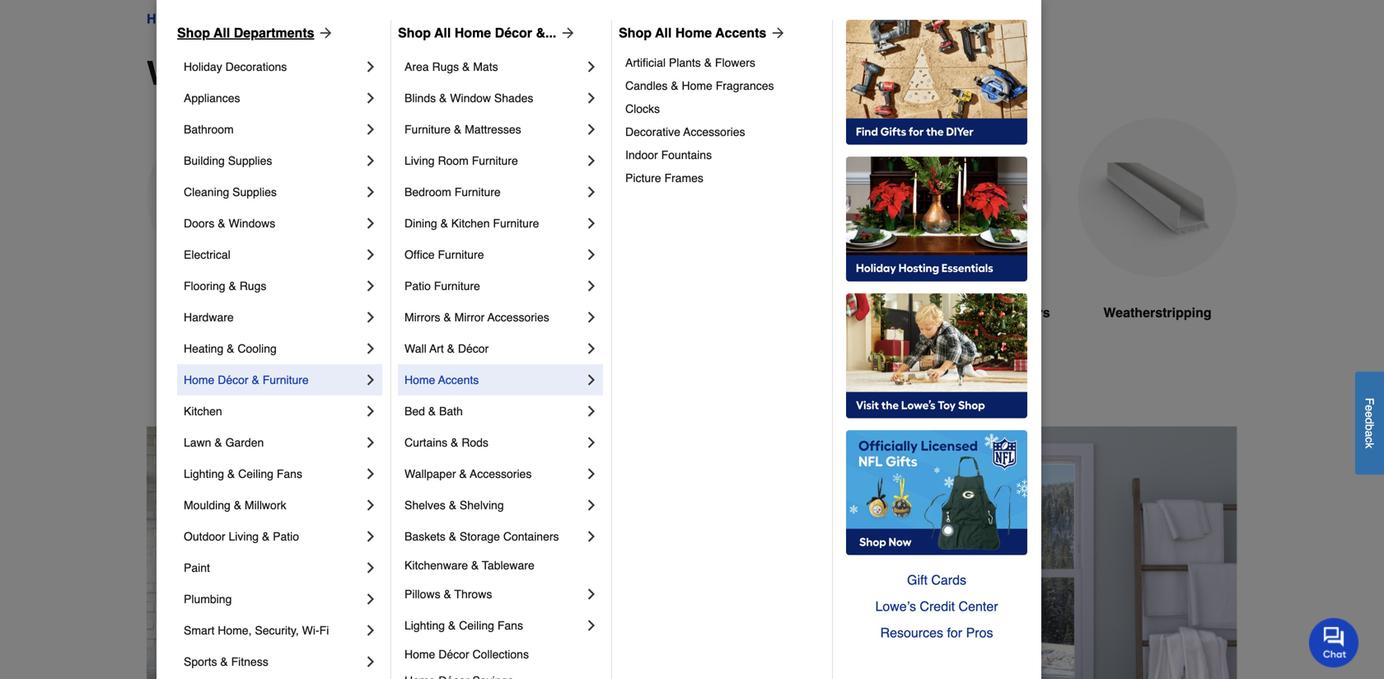 Task type: locate. For each thing, give the bounding box(es) containing it.
lighting down the pillows at the bottom of the page
[[405, 619, 445, 632]]

& left the openers
[[984, 305, 993, 320]]

furniture
[[405, 123, 451, 136], [472, 154, 518, 167], [455, 185, 501, 199], [493, 217, 539, 230], [438, 248, 484, 261], [434, 279, 480, 293], [263, 373, 309, 387]]

openers
[[997, 305, 1051, 320]]

shop all home décor &... link
[[398, 23, 576, 43]]

holiday decorations
[[184, 60, 287, 73]]

living up bedroom
[[405, 154, 435, 167]]

1 shop from the left
[[177, 25, 210, 40]]

all up holiday decorations
[[214, 25, 230, 40]]

accessories up indoor fountains link
[[684, 125, 745, 138]]

chevron right image for living room furniture
[[584, 152, 600, 169]]

doors inside doors & windows link
[[184, 217, 215, 230]]

1 all from the left
[[214, 25, 230, 40]]

kitchenware & tableware link
[[405, 552, 600, 579]]

a blue chamberlain garage door opener with two white light panels. image
[[892, 118, 1052, 277]]

arrow right image for shop all home accents
[[767, 25, 787, 41]]

0 horizontal spatial arrow right image
[[314, 25, 334, 41]]

& up moulding & millwork
[[227, 467, 235, 481]]

& left mirror
[[444, 311, 451, 324]]

fans
[[277, 467, 302, 481], [498, 619, 523, 632]]

chevron right image for bedroom furniture
[[584, 184, 600, 200]]

supplies down building supplies link
[[233, 185, 277, 199]]

lawn
[[184, 436, 211, 449]]

chevron right image for heating & cooling
[[363, 340, 379, 357]]

all for shop all home décor &...
[[434, 25, 451, 40]]

clocks link
[[626, 97, 821, 120]]

lighting & ceiling fans up home décor collections
[[405, 619, 523, 632]]

exterior doors
[[181, 305, 272, 320]]

patio down moulding & millwork link
[[273, 530, 299, 543]]

0 vertical spatial rugs
[[432, 60, 459, 73]]

chevron right image
[[363, 59, 379, 75], [584, 59, 600, 75], [363, 121, 379, 138], [584, 121, 600, 138], [363, 152, 379, 169], [584, 152, 600, 169], [363, 215, 379, 232], [584, 215, 600, 232], [363, 278, 379, 294], [363, 309, 379, 326], [584, 309, 600, 326], [584, 372, 600, 388], [363, 403, 379, 420], [363, 434, 379, 451], [584, 434, 600, 451], [363, 466, 379, 482], [584, 466, 600, 482], [584, 497, 600, 513], [584, 528, 600, 545], [584, 586, 600, 602], [363, 622, 379, 639]]

all for shop all home accents
[[655, 25, 672, 40]]

1 vertical spatial lighting & ceiling fans link
[[405, 610, 584, 641]]

0 horizontal spatial lighting & ceiling fans link
[[184, 458, 363, 490]]

chevron right image for lighting & ceiling fans
[[363, 466, 379, 482]]

arrow right image inside shop all departments link
[[314, 25, 334, 41]]

1 horizontal spatial fans
[[498, 619, 523, 632]]

& up decorations
[[255, 11, 264, 26]]

0 horizontal spatial living
[[229, 530, 259, 543]]

ceiling up 'millwork'
[[238, 467, 274, 481]]

& right lawn
[[215, 436, 222, 449]]

0 vertical spatial fans
[[277, 467, 302, 481]]

wall art & décor link
[[405, 333, 584, 364]]

exterior doors link
[[147, 118, 307, 362]]

arrow right image
[[314, 25, 334, 41], [767, 25, 787, 41]]

k
[[1364, 443, 1377, 448]]

credit
[[920, 599, 955, 614]]

collections
[[473, 648, 529, 661]]

& right "dining"
[[441, 217, 448, 230]]

1 horizontal spatial all
[[434, 25, 451, 40]]

visit the lowe's toy shop. image
[[846, 293, 1028, 419]]

1 vertical spatial ceiling
[[459, 619, 494, 632]]

chevron right image for curtains & rods
[[584, 434, 600, 451]]

f
[[1364, 398, 1377, 405]]

lighting & ceiling fans for lighting & ceiling fans link corresponding to chevron right image corresponding to lighting & ceiling fans
[[405, 619, 523, 632]]

accents up flowers
[[716, 25, 767, 40]]

1 vertical spatial lighting
[[405, 619, 445, 632]]

supplies up cleaning supplies
[[228, 154, 272, 167]]

1 horizontal spatial rugs
[[432, 60, 459, 73]]

0 horizontal spatial fans
[[277, 467, 302, 481]]

accents up 'bath' at the left bottom of the page
[[438, 373, 479, 387]]

wi-
[[302, 624, 320, 637]]

room
[[438, 154, 469, 167]]

indoor fountains
[[626, 148, 712, 162]]

0 horizontal spatial shop
[[177, 25, 210, 40]]

paint link
[[184, 552, 363, 584]]

patio
[[405, 279, 431, 293], [273, 530, 299, 543]]

weatherstripping link
[[1078, 118, 1238, 362]]

1 vertical spatial accessories
[[488, 311, 550, 324]]

1 vertical spatial lighting & ceiling fans
[[405, 619, 523, 632]]

all up area rugs & mats
[[434, 25, 451, 40]]

interior doors
[[369, 305, 457, 320]]

& right 'shelves'
[[449, 499, 457, 512]]

a blue six-lite, two-panel, shaker-style exterior door. image
[[147, 118, 307, 277]]

1 vertical spatial windows & doors
[[147, 54, 428, 92]]

chevron right image for wallpaper & accessories
[[584, 466, 600, 482]]

a black double-hung window with six panes. image
[[519, 118, 679, 277]]

windows & doors
[[198, 11, 303, 26], [147, 54, 428, 92]]

chevron right image for doors & windows
[[363, 215, 379, 232]]

lighting & ceiling fans
[[184, 467, 302, 481], [405, 619, 523, 632]]

building
[[184, 154, 225, 167]]

living down moulding & millwork
[[229, 530, 259, 543]]

& down cleaning supplies
[[218, 217, 225, 230]]

chevron right image
[[363, 90, 379, 106], [584, 90, 600, 106], [363, 184, 379, 200], [584, 184, 600, 200], [363, 246, 379, 263], [584, 246, 600, 263], [584, 278, 600, 294], [363, 340, 379, 357], [584, 340, 600, 357], [363, 372, 379, 388], [584, 403, 600, 420], [363, 497, 379, 513], [363, 528, 379, 545], [363, 560, 379, 576], [363, 591, 379, 607], [584, 617, 600, 634], [363, 654, 379, 670]]

all up artificial
[[655, 25, 672, 40]]

1 horizontal spatial lighting & ceiling fans link
[[405, 610, 584, 641]]

dining
[[405, 217, 437, 230]]

kitchen
[[451, 217, 490, 230], [184, 405, 222, 418]]

hardware
[[184, 311, 234, 324]]

& up 'throws'
[[471, 559, 479, 572]]

1 vertical spatial supplies
[[233, 185, 277, 199]]

furniture down bedroom furniture link
[[493, 217, 539, 230]]

dining & kitchen furniture link
[[405, 208, 584, 239]]

1 vertical spatial patio
[[273, 530, 299, 543]]

ceiling up home décor collections
[[459, 619, 494, 632]]

building supplies link
[[184, 145, 363, 176]]

moulding & millwork
[[184, 499, 286, 512]]

arrow right image up holiday decorations link
[[314, 25, 334, 41]]

cleaning
[[184, 185, 229, 199]]

e
[[1364, 405, 1377, 411], [1364, 411, 1377, 418]]

flowers
[[715, 56, 756, 69]]

0 vertical spatial lighting & ceiling fans link
[[184, 458, 363, 490]]

décor
[[495, 25, 532, 40], [458, 342, 489, 355], [218, 373, 249, 387], [439, 648, 469, 661]]

arrow right image inside shop all home accents link
[[767, 25, 787, 41]]

wall art & décor
[[405, 342, 489, 355]]

lighting & ceiling fans for lighting & ceiling fans link for chevron right icon related to lighting & ceiling fans
[[184, 467, 302, 481]]

mirrors & mirror accessories link
[[405, 302, 584, 333]]

windows & doors down departments
[[147, 54, 428, 92]]

3 all from the left
[[655, 25, 672, 40]]

home accents
[[405, 373, 479, 387]]

mats
[[473, 60, 498, 73]]

& down plants
[[671, 79, 679, 92]]

0 horizontal spatial lighting & ceiling fans
[[184, 467, 302, 481]]

shop up artificial
[[619, 25, 652, 40]]

chevron right image for moulding & millwork
[[363, 497, 379, 513]]

a barn door with a brown frame, three frosted glass panels, black hardware and a black track. image
[[706, 118, 865, 277]]

lighting & ceiling fans link up collections
[[405, 610, 584, 641]]

windows link
[[519, 118, 679, 362]]

holiday
[[184, 60, 222, 73]]

0 horizontal spatial rugs
[[240, 279, 267, 293]]

artificial plants & flowers
[[626, 56, 756, 69]]

chevron right image for lighting & ceiling fans
[[584, 617, 600, 634]]

lighting & ceiling fans link up 'millwork'
[[184, 458, 363, 490]]

sports & fitness
[[184, 655, 268, 668]]

bath
[[439, 405, 463, 418]]

throws
[[455, 588, 492, 601]]

0 vertical spatial supplies
[[228, 154, 272, 167]]

& right plants
[[704, 56, 712, 69]]

chevron right image for smart home, security, wi-fi
[[363, 622, 379, 639]]

chevron right image for home décor & furniture
[[363, 372, 379, 388]]

2 arrow right image from the left
[[767, 25, 787, 41]]

1 vertical spatial rugs
[[240, 279, 267, 293]]

rugs up hardware link
[[240, 279, 267, 293]]

artificial plants & flowers link
[[626, 51, 821, 74]]

shop up area
[[398, 25, 431, 40]]

candles & home fragrances
[[626, 79, 774, 92]]

lighting up moulding
[[184, 467, 224, 481]]

2 all from the left
[[434, 25, 451, 40]]

& up exterior doors
[[229, 279, 236, 293]]

advertisement region
[[147, 427, 1238, 679]]

e up d
[[1364, 405, 1377, 411]]

accessories
[[684, 125, 745, 138], [488, 311, 550, 324], [470, 467, 532, 481]]

living inside outdoor living & patio link
[[229, 530, 259, 543]]

officially licensed n f l gifts. shop now. image
[[846, 430, 1028, 556]]

1 horizontal spatial arrow right image
[[767, 25, 787, 41]]

chevron right image for baskets & storage containers
[[584, 528, 600, 545]]

accessories up shelves & shelving link
[[470, 467, 532, 481]]

departments
[[234, 25, 314, 40]]

& up "living room furniture"
[[454, 123, 462, 136]]

3 shop from the left
[[619, 25, 652, 40]]

décor down heating & cooling
[[218, 373, 249, 387]]

chevron right image for plumbing
[[363, 591, 379, 607]]

& right "bed"
[[428, 405, 436, 418]]

1 horizontal spatial kitchen
[[451, 217, 490, 230]]

1 horizontal spatial lighting & ceiling fans
[[405, 619, 523, 632]]

lowe's
[[876, 599, 916, 614]]

0 vertical spatial living
[[405, 154, 435, 167]]

2 e from the top
[[1364, 411, 1377, 418]]

lighting for chevron right image corresponding to lighting & ceiling fans
[[405, 619, 445, 632]]

lighting & ceiling fans link for chevron right icon related to lighting & ceiling fans
[[184, 458, 363, 490]]

kitchenware & tableware
[[405, 559, 535, 572]]

chevron right image for shelves & shelving
[[584, 497, 600, 513]]

windows & doors up decorations
[[198, 11, 303, 26]]

all
[[214, 25, 230, 40], [434, 25, 451, 40], [655, 25, 672, 40]]

appliances link
[[184, 82, 363, 114]]

1 vertical spatial living
[[229, 530, 259, 543]]

curtains
[[405, 436, 448, 449]]

chevron right image for office furniture
[[584, 246, 600, 263]]

kitchen inside 'link'
[[184, 405, 222, 418]]

chevron right image for electrical
[[363, 246, 379, 263]]

office furniture link
[[405, 239, 584, 270]]

1 horizontal spatial lighting
[[405, 619, 445, 632]]

accessories down the patio furniture link
[[488, 311, 550, 324]]

0 horizontal spatial kitchen
[[184, 405, 222, 418]]

bedroom furniture
[[405, 185, 501, 199]]

chevron right image for pillows & throws
[[584, 586, 600, 602]]

d
[[1364, 418, 1377, 424]]

shop inside "shop all home décor &..." link
[[398, 25, 431, 40]]

cleaning supplies link
[[184, 176, 363, 208]]

for
[[947, 625, 963, 640]]

supplies
[[228, 154, 272, 167], [233, 185, 277, 199]]

shop up holiday
[[177, 25, 210, 40]]

lawn & garden link
[[184, 427, 363, 458]]

heating
[[184, 342, 224, 355]]

chevron right image for cleaning supplies
[[363, 184, 379, 200]]

a piece of white weatherstripping. image
[[1078, 118, 1238, 277]]

0 horizontal spatial lighting
[[184, 467, 224, 481]]

chevron right image for bed & bath
[[584, 403, 600, 420]]

lowe's credit center
[[876, 599, 999, 614]]

rugs right area
[[432, 60, 459, 73]]

living
[[405, 154, 435, 167], [229, 530, 259, 543]]

1 horizontal spatial shop
[[398, 25, 431, 40]]

chevron right image for sports & fitness
[[363, 654, 379, 670]]

0 vertical spatial lighting & ceiling fans
[[184, 467, 302, 481]]

gift cards link
[[846, 567, 1028, 593]]

1 vertical spatial kitchen
[[184, 405, 222, 418]]

lowe's credit center link
[[846, 593, 1028, 620]]

&
[[255, 11, 264, 26], [300, 54, 324, 92], [704, 56, 712, 69], [462, 60, 470, 73], [671, 79, 679, 92], [439, 91, 447, 105], [454, 123, 462, 136], [218, 217, 225, 230], [441, 217, 448, 230], [229, 279, 236, 293], [984, 305, 993, 320], [444, 311, 451, 324], [227, 342, 234, 355], [447, 342, 455, 355], [252, 373, 259, 387], [428, 405, 436, 418], [215, 436, 222, 449], [451, 436, 459, 449], [227, 467, 235, 481], [459, 467, 467, 481], [234, 499, 242, 512], [449, 499, 457, 512], [262, 530, 270, 543], [449, 530, 457, 543], [471, 559, 479, 572], [444, 588, 451, 601], [448, 619, 456, 632], [220, 655, 228, 668]]

kitchenware
[[405, 559, 468, 572]]

find gifts for the diyer. image
[[846, 20, 1028, 145]]

cards
[[932, 572, 967, 588]]

1 vertical spatial fans
[[498, 619, 523, 632]]

center
[[959, 599, 999, 614]]

2 horizontal spatial all
[[655, 25, 672, 40]]

arrow right image
[[557, 25, 576, 41]]

e up "b"
[[1364, 411, 1377, 418]]

0 horizontal spatial accents
[[438, 373, 479, 387]]

chevron right image for patio furniture
[[584, 278, 600, 294]]

furniture up mirror
[[434, 279, 480, 293]]

fans up the home décor collections link
[[498, 619, 523, 632]]

2 horizontal spatial shop
[[619, 25, 652, 40]]

fans up moulding & millwork link
[[277, 467, 302, 481]]

0 vertical spatial ceiling
[[238, 467, 274, 481]]

1 arrow right image from the left
[[314, 25, 334, 41]]

home décor collections link
[[405, 641, 600, 668]]

lighting & ceiling fans down garden
[[184, 467, 302, 481]]

chat invite button image
[[1310, 617, 1360, 668]]

1 horizontal spatial patio
[[405, 279, 431, 293]]

& left storage
[[449, 530, 457, 543]]

shop inside shop all home accents link
[[619, 25, 652, 40]]

chevron right image for outdoor living & patio
[[363, 528, 379, 545]]

bedroom furniture link
[[405, 176, 584, 208]]

0 horizontal spatial all
[[214, 25, 230, 40]]

bedroom
[[405, 185, 452, 199]]

& down pillows & throws
[[448, 619, 456, 632]]

smart
[[184, 624, 215, 637]]

décor down mirrors & mirror accessories
[[458, 342, 489, 355]]

kitchen up lawn
[[184, 405, 222, 418]]

furniture down dining & kitchen furniture
[[438, 248, 484, 261]]

2 shop from the left
[[398, 25, 431, 40]]

bathroom
[[184, 123, 234, 136]]

shop inside shop all departments link
[[177, 25, 210, 40]]

0 vertical spatial lighting
[[184, 467, 224, 481]]

kitchen down bedroom furniture
[[451, 217, 490, 230]]

picture frames
[[626, 171, 704, 185]]

chevron right image for mirrors & mirror accessories
[[584, 309, 600, 326]]

baskets & storage containers
[[405, 530, 559, 543]]

arrow right image up artificial plants & flowers link
[[767, 25, 787, 41]]

electrical
[[184, 248, 231, 261]]

lighting for chevron right icon related to lighting & ceiling fans
[[184, 467, 224, 481]]

patio furniture
[[405, 279, 480, 293]]

patio up "interior doors"
[[405, 279, 431, 293]]

shop for shop all home accents
[[619, 25, 652, 40]]

1 horizontal spatial accents
[[716, 25, 767, 40]]



Task type: vqa. For each thing, say whether or not it's contained in the screenshot.
leftmost 'up'
no



Task type: describe. For each thing, give the bounding box(es) containing it.
doors inside interior doors link
[[418, 305, 457, 320]]

rugs inside 'link'
[[240, 279, 267, 293]]

home décor collections
[[405, 648, 529, 661]]

smart home, security, wi-fi
[[184, 624, 329, 637]]

area rugs & mats link
[[405, 51, 584, 82]]

shop all home accents link
[[619, 23, 787, 43]]

bathroom link
[[184, 114, 363, 145]]

chevron right image for appliances
[[363, 90, 379, 106]]

arrow right image for shop all departments
[[314, 25, 334, 41]]

& left rods
[[451, 436, 459, 449]]

& left 'millwork'
[[234, 499, 242, 512]]

candles
[[626, 79, 668, 92]]

millwork
[[245, 499, 286, 512]]

blinds
[[405, 91, 436, 105]]

baskets
[[405, 530, 446, 543]]

heating & cooling
[[184, 342, 277, 355]]

& right sports
[[220, 655, 228, 668]]

décor left collections
[[439, 648, 469, 661]]

chevron right image for bathroom
[[363, 121, 379, 138]]

kitchen link
[[184, 396, 363, 427]]

security,
[[255, 624, 299, 637]]

shelving
[[460, 499, 504, 512]]

plumbing link
[[184, 584, 363, 615]]

home link
[[147, 9, 183, 29]]

sports
[[184, 655, 217, 668]]

cleaning supplies
[[184, 185, 277, 199]]

chevron right image for area rugs & mats
[[584, 59, 600, 75]]

chevron right image for lawn & garden
[[363, 434, 379, 451]]

blinds & window shades
[[405, 91, 534, 105]]

chevron right image for hardware
[[363, 309, 379, 326]]

picture
[[626, 171, 661, 185]]

wallpaper & accessories link
[[405, 458, 584, 490]]

mirrors
[[405, 311, 441, 324]]

window
[[450, 91, 491, 105]]

chevron right image for holiday decorations
[[363, 59, 379, 75]]

wall
[[405, 342, 427, 355]]

pillows
[[405, 588, 441, 601]]

decorative accessories link
[[626, 120, 821, 143]]

& left mats
[[462, 60, 470, 73]]

1 vertical spatial accents
[[438, 373, 479, 387]]

& down departments
[[300, 54, 324, 92]]

home décor & furniture link
[[184, 364, 363, 396]]

fi
[[320, 624, 329, 637]]

1 horizontal spatial living
[[405, 154, 435, 167]]

home,
[[218, 624, 252, 637]]

& down cooling
[[252, 373, 259, 387]]

outdoor living & patio
[[184, 530, 299, 543]]

gift
[[907, 572, 928, 588]]

doors inside windows & doors link
[[267, 11, 303, 26]]

0 vertical spatial accents
[[716, 25, 767, 40]]

art
[[430, 342, 444, 355]]

0 vertical spatial windows & doors
[[198, 11, 303, 26]]

shades
[[494, 91, 534, 105]]

doors inside garage doors & openers link
[[942, 305, 980, 320]]

frames
[[665, 171, 704, 185]]

furniture inside 'link'
[[438, 248, 484, 261]]

shelves & shelving link
[[405, 490, 584, 521]]

2 vertical spatial accessories
[[470, 467, 532, 481]]

& left cooling
[[227, 342, 234, 355]]

& right blinds
[[439, 91, 447, 105]]

flooring & rugs
[[184, 279, 267, 293]]

chevron right image for kitchen
[[363, 403, 379, 420]]

& right 'art'
[[447, 342, 455, 355]]

office
[[405, 248, 435, 261]]

wallpaper
[[405, 467, 456, 481]]

fans for chevron right image corresponding to lighting & ceiling fans
[[498, 619, 523, 632]]

furniture & mattresses
[[405, 123, 521, 136]]

home accents link
[[405, 364, 584, 396]]

mattresses
[[465, 123, 521, 136]]

supplies for building supplies
[[228, 154, 272, 167]]

shop for shop all departments
[[177, 25, 210, 40]]

outdoor living & patio link
[[184, 521, 363, 552]]

décor left &...
[[495, 25, 532, 40]]

fountains
[[661, 148, 712, 162]]

bed & bath link
[[405, 396, 584, 427]]

fitness
[[231, 655, 268, 668]]

holiday hosting essentials. image
[[846, 157, 1028, 282]]

chevron right image for building supplies
[[363, 152, 379, 169]]

bed
[[405, 405, 425, 418]]

& down 'millwork'
[[262, 530, 270, 543]]

chevron right image for blinds & window shades
[[584, 90, 600, 106]]

resources for pros link
[[846, 620, 1028, 646]]

a
[[1364, 430, 1377, 437]]

decorations
[[225, 60, 287, 73]]

furniture down blinds
[[405, 123, 451, 136]]

storage
[[460, 530, 500, 543]]

shop all home accents
[[619, 25, 767, 40]]

lighting & ceiling fans link for chevron right image corresponding to lighting & ceiling fans
[[405, 610, 584, 641]]

shop all departments
[[177, 25, 314, 40]]

all for shop all departments
[[214, 25, 230, 40]]

plumbing
[[184, 593, 232, 606]]

clocks
[[626, 102, 660, 115]]

fans for chevron right icon related to lighting & ceiling fans
[[277, 467, 302, 481]]

chevron right image for home accents
[[584, 372, 600, 388]]

area rugs & mats
[[405, 60, 498, 73]]

chevron right image for dining & kitchen furniture
[[584, 215, 600, 232]]

mirrors & mirror accessories
[[405, 311, 550, 324]]

pillows & throws
[[405, 588, 492, 601]]

a white three-panel, craftsman-style, prehung interior door with doorframe and hinges. image
[[333, 118, 493, 277]]

moulding
[[184, 499, 231, 512]]

chevron right image for furniture & mattresses
[[584, 121, 600, 138]]

0 vertical spatial accessories
[[684, 125, 745, 138]]

fragrances
[[716, 79, 774, 92]]

furniture up dining & kitchen furniture
[[455, 185, 501, 199]]

chevron right image for flooring & rugs
[[363, 278, 379, 294]]

baskets & storage containers link
[[405, 521, 584, 552]]

0 horizontal spatial ceiling
[[238, 467, 274, 481]]

f e e d b a c k button
[[1356, 372, 1385, 475]]

decorative
[[626, 125, 681, 138]]

furniture down furniture & mattresses link
[[472, 154, 518, 167]]

garage
[[893, 305, 938, 320]]

furniture up kitchen 'link'
[[263, 373, 309, 387]]

b
[[1364, 424, 1377, 430]]

chevron right image for wall art & décor
[[584, 340, 600, 357]]

1 horizontal spatial ceiling
[[459, 619, 494, 632]]

blinds & window shades link
[[405, 82, 584, 114]]

living room furniture
[[405, 154, 518, 167]]

curtains & rods
[[405, 436, 489, 449]]

shop all home décor &...
[[398, 25, 557, 40]]

& right the pillows at the bottom of the page
[[444, 588, 451, 601]]

0 vertical spatial kitchen
[[451, 217, 490, 230]]

hardware link
[[184, 302, 363, 333]]

0 horizontal spatial patio
[[273, 530, 299, 543]]

cooling
[[238, 342, 277, 355]]

heating & cooling link
[[184, 333, 363, 364]]

chevron right image for paint
[[363, 560, 379, 576]]

shop for shop all home décor &...
[[398, 25, 431, 40]]

supplies for cleaning supplies
[[233, 185, 277, 199]]

smart home, security, wi-fi link
[[184, 615, 363, 646]]

shelves & shelving
[[405, 499, 504, 512]]

exterior
[[181, 305, 231, 320]]

appliances
[[184, 91, 240, 105]]

0 vertical spatial patio
[[405, 279, 431, 293]]

garage doors & openers
[[893, 305, 1051, 320]]

office furniture
[[405, 248, 484, 261]]

doors inside exterior doors link
[[234, 305, 272, 320]]

1 e from the top
[[1364, 405, 1377, 411]]

& up shelves & shelving
[[459, 467, 467, 481]]



